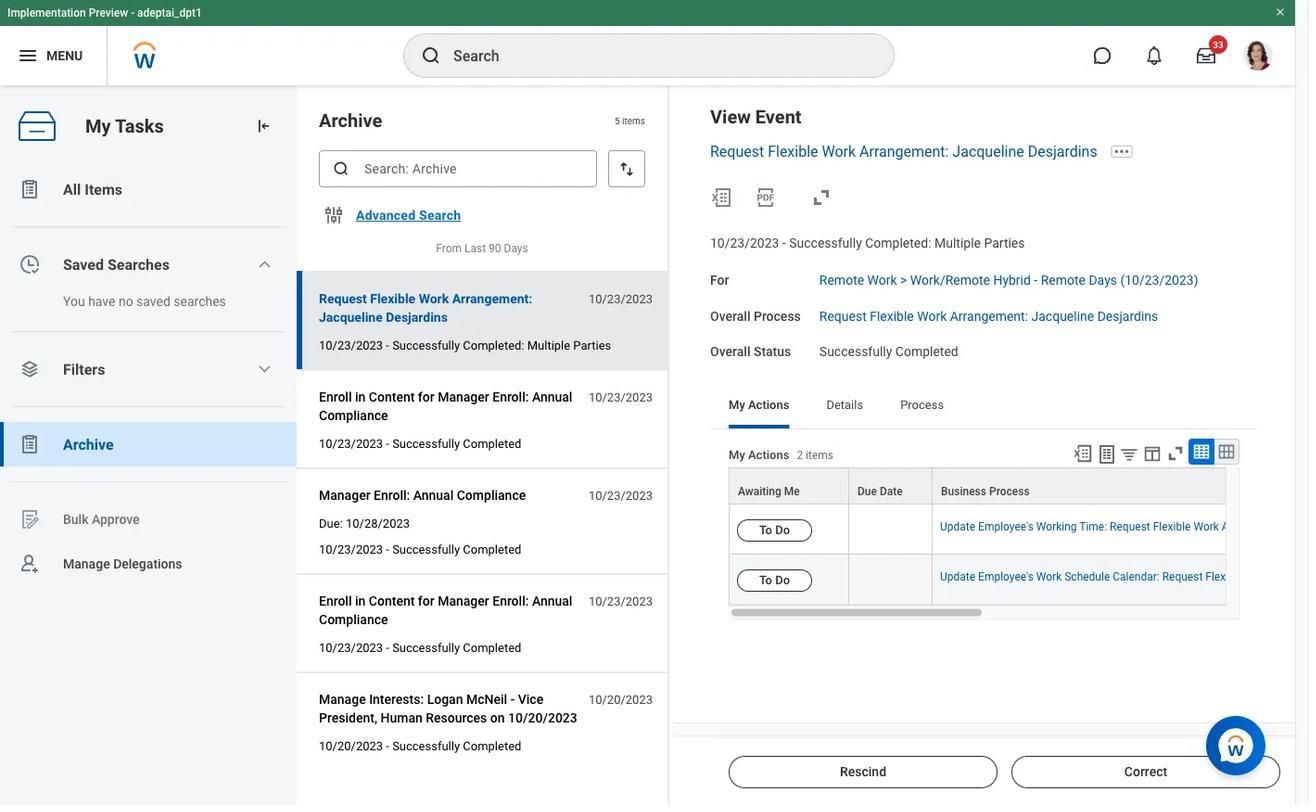 Task type: vqa. For each thing, say whether or not it's contained in the screenshot.


Task type: locate. For each thing, give the bounding box(es) containing it.
do for first "to do" row from the bottom of the page
[[776, 523, 790, 537]]

transformation import image
[[254, 117, 273, 135]]

1 vertical spatial my
[[729, 397, 746, 411]]

searches
[[174, 294, 226, 309]]

1 employee's from the top
[[979, 520, 1034, 533]]

10/23/2023 - successfully completed for 1st enroll in content for manager enroll: annual compliance button from the top of the item list element
[[319, 437, 522, 450]]

completed down on
[[463, 739, 522, 753]]

1 vertical spatial enroll in content for manager enroll: annual compliance button
[[319, 590, 579, 631]]

enroll: for 1st enroll in content for manager enroll: annual compliance button from the bottom of the item list element
[[493, 593, 529, 609]]

1 vertical spatial actions
[[749, 448, 790, 462]]

2 overall from the top
[[711, 344, 751, 360]]

process down the successfully completed
[[901, 397, 944, 411]]

export to excel image left view printable version (pdf) icon
[[711, 186, 733, 209]]

1 enroll in content for manager enroll: annual compliance from the top
[[319, 389, 573, 423]]

2 to from the top
[[760, 573, 773, 587]]

0 horizontal spatial items
[[622, 115, 646, 126]]

1 vertical spatial to do button
[[737, 570, 813, 592]]

1 vertical spatial enroll in content for manager enroll: annual compliance
[[319, 593, 573, 627]]

1 cell from the top
[[850, 505, 933, 555]]

to
[[760, 523, 773, 537], [760, 573, 773, 587]]

1 10/23/2023 - successfully completed from the top
[[319, 437, 522, 450]]

to do button
[[737, 519, 813, 542], [737, 570, 813, 592]]

working
[[1037, 520, 1077, 533]]

0 horizontal spatial search image
[[332, 160, 351, 178]]

1 vertical spatial to
[[760, 573, 773, 587]]

1 do from the top
[[776, 523, 790, 537]]

manage inside list
[[63, 556, 110, 572]]

remote
[[820, 272, 865, 288], [1041, 272, 1086, 288]]

for for 1st enroll in content for manager enroll: annual compliance button from the top of the item list element
[[418, 389, 435, 405]]

awaiting me column header
[[729, 467, 850, 505]]

1 chevron down image from the top
[[257, 257, 272, 272]]

request flexible work arrangement: jacqueline desjardins link for process
[[820, 305, 1159, 324]]

0 vertical spatial enroll in content for manager enroll: annual compliance button
[[319, 386, 579, 427]]

1 vertical spatial 10/23/2023 - successfully completed: multiple parties
[[319, 338, 612, 352]]

archive button
[[0, 422, 297, 467]]

actions inside tab list
[[749, 397, 790, 411]]

0 vertical spatial employee's
[[979, 520, 1034, 533]]

1 vertical spatial multiple
[[528, 338, 571, 352]]

(10/23/2023)
[[1121, 272, 1199, 288]]

employee's left schedule in the right bottom of the page
[[979, 571, 1034, 584]]

arrange
[[1275, 571, 1310, 584]]

1 remote from the left
[[820, 272, 865, 288]]

enroll in content for manager enroll: annual compliance for 1st enroll in content for manager enroll: annual compliance button from the bottom of the item list element
[[319, 593, 573, 627]]

2 vertical spatial manager
[[438, 593, 490, 609]]

Search: Archive text field
[[319, 150, 597, 187]]

enroll in content for manager enroll: annual compliance up logan
[[319, 593, 573, 627]]

process right business at the bottom of page
[[990, 485, 1030, 498]]

jacqueline
[[953, 143, 1025, 160], [1032, 308, 1095, 324], [319, 309, 383, 325]]

-
[[131, 6, 135, 19], [783, 235, 786, 251], [1035, 272, 1038, 288], [386, 338, 390, 352], [386, 437, 390, 450], [386, 542, 390, 556], [386, 641, 390, 654], [511, 692, 515, 707], [386, 739, 390, 753]]

rescind button
[[729, 756, 998, 788]]

overall down for
[[711, 308, 751, 324]]

0 horizontal spatial parties
[[574, 338, 612, 352]]

2 to do row from the top
[[729, 555, 1310, 605]]

completed for 1st enroll in content for manager enroll: annual compliance button from the top of the item list element
[[463, 437, 522, 450]]

justify image
[[17, 45, 39, 67]]

configure image
[[323, 204, 345, 226]]

work up fullscreen icon
[[822, 143, 856, 160]]

completed: up > at the right top of page
[[866, 235, 932, 251]]

completed down > at the right top of page
[[896, 344, 959, 360]]

0 horizontal spatial remote
[[820, 272, 865, 288]]

0 horizontal spatial archive
[[63, 436, 114, 453]]

awaiting me
[[738, 485, 800, 498]]

2 vertical spatial my
[[729, 448, 746, 462]]

1 vertical spatial annual
[[413, 488, 454, 503]]

- down request flexible work arrangement: jacqueline desjardins button
[[386, 338, 390, 352]]

search image
[[420, 45, 442, 67], [332, 160, 351, 178]]

1 vertical spatial to do
[[760, 573, 790, 587]]

1 vertical spatial content
[[369, 593, 415, 609]]

successfully down manager enroll: annual compliance button
[[392, 542, 460, 556]]

jacqueline for overall process
[[1032, 308, 1095, 324]]

resources
[[426, 710, 487, 725]]

1 horizontal spatial jacqueline
[[953, 143, 1025, 160]]

work down work/remote
[[918, 308, 947, 324]]

manage for manage delegations
[[63, 556, 110, 572]]

status
[[754, 344, 792, 360]]

completed:
[[866, 235, 932, 251], [463, 338, 525, 352]]

1 vertical spatial in
[[355, 593, 366, 609]]

correct
[[1125, 764, 1168, 780]]

request down configure icon
[[319, 291, 367, 306]]

days
[[504, 242, 528, 255], [1089, 272, 1118, 288]]

1 vertical spatial export to excel image
[[1073, 443, 1094, 464]]

parties inside item list element
[[574, 338, 612, 352]]

0 vertical spatial 10/23/2023 - successfully completed: multiple parties
[[711, 235, 1025, 251]]

10/23/2023
[[711, 235, 780, 251], [589, 292, 653, 306], [319, 338, 383, 352], [589, 390, 653, 404], [319, 437, 383, 450], [589, 488, 653, 502], [319, 542, 383, 556], [589, 594, 653, 608], [319, 641, 383, 654]]

2 horizontal spatial 10/20/2023
[[589, 693, 653, 706]]

correct button
[[1012, 756, 1281, 788]]

2 enroll in content for manager enroll: annual compliance button from the top
[[319, 590, 579, 631]]

0 vertical spatial 10/23/2023 - successfully completed
[[319, 437, 522, 450]]

enroll in content for manager enroll: annual compliance up manager enroll: annual compliance button
[[319, 389, 573, 423]]

0 vertical spatial my
[[85, 115, 111, 137]]

items right "2"
[[806, 449, 834, 462]]

10/20/2023 - successfully completed
[[319, 739, 522, 753]]

1 content from the top
[[369, 389, 415, 405]]

work left > at the right top of page
[[868, 272, 898, 288]]

10/23/2023 - successfully completed up interests:
[[319, 641, 522, 654]]

1 vertical spatial 10/20/2023
[[508, 710, 578, 725]]

0 vertical spatial chevron down image
[[257, 257, 272, 272]]

do
[[776, 523, 790, 537], [776, 573, 790, 587]]

0 vertical spatial search image
[[420, 45, 442, 67]]

0 horizontal spatial manage
[[63, 556, 110, 572]]

10/23/2023 - successfully completed: multiple parties
[[711, 235, 1025, 251], [319, 338, 612, 352]]

to do button for row containing awaiting me
[[737, 519, 813, 542]]

1 vertical spatial request flexible work arrangement: jacqueline desjardins link
[[820, 305, 1159, 324]]

request flexible work arrangement: jacqueline desjardins link
[[711, 143, 1098, 160], [820, 305, 1159, 324]]

to do row
[[729, 505, 1310, 555], [729, 555, 1310, 605]]

my down overall status
[[729, 397, 746, 411]]

successfully down the human
[[392, 739, 460, 753]]

0 vertical spatial enroll:
[[493, 389, 529, 405]]

overall process
[[711, 308, 801, 324]]

to do row down the working
[[729, 555, 1310, 605]]

employee's for working
[[979, 520, 1034, 533]]

1 vertical spatial manage
[[319, 692, 366, 707]]

2 for from the top
[[418, 593, 435, 609]]

list containing all items
[[0, 167, 297, 586]]

enroll in content for manager enroll: annual compliance button up logan
[[319, 590, 579, 631]]

0 horizontal spatial 10/23/2023 - successfully completed: multiple parties
[[319, 338, 612, 352]]

1 vertical spatial archive
[[63, 436, 114, 453]]

- inside manage interests: logan mcneil - vice president, human resources on 10/20/2023
[[511, 692, 515, 707]]

my up awaiting
[[729, 448, 746, 462]]

0 horizontal spatial days
[[504, 242, 528, 255]]

2 content from the top
[[369, 593, 415, 609]]

employee's for work
[[979, 571, 1034, 584]]

request down view
[[711, 143, 765, 160]]

2 enroll in content for manager enroll: annual compliance from the top
[[319, 593, 573, 627]]

completed up mcneil
[[463, 641, 522, 654]]

toolbar
[[1065, 439, 1240, 467]]

work down the from
[[419, 291, 449, 306]]

multiple
[[935, 235, 981, 251], [528, 338, 571, 352]]

1 enroll from the top
[[319, 389, 352, 405]]

successfully completed
[[820, 344, 959, 360]]

1 horizontal spatial items
[[806, 449, 834, 462]]

- right preview
[[131, 6, 135, 19]]

1 horizontal spatial manage
[[319, 692, 366, 707]]

1 horizontal spatial multiple
[[935, 235, 981, 251]]

2 to do from the top
[[760, 573, 790, 587]]

10/20/2023 right vice
[[589, 693, 653, 706]]

0 vertical spatial 10/20/2023
[[589, 693, 653, 706]]

due:
[[319, 516, 343, 530]]

2 employee's from the top
[[979, 571, 1034, 584]]

1 vertical spatial overall
[[711, 344, 751, 360]]

0 vertical spatial process
[[754, 308, 801, 324]]

2 vertical spatial enroll:
[[493, 593, 529, 609]]

1 vertical spatial enroll:
[[374, 488, 410, 503]]

2 horizontal spatial jacqueline
[[1032, 308, 1095, 324]]

0 vertical spatial actions
[[749, 397, 790, 411]]

0 vertical spatial enroll in content for manager enroll: annual compliance
[[319, 389, 573, 423]]

manager
[[438, 389, 490, 405], [319, 488, 371, 503], [438, 593, 490, 609]]

2 10/23/2023 - successfully completed from the top
[[319, 542, 522, 556]]

- inside menu banner
[[131, 6, 135, 19]]

0 vertical spatial parties
[[985, 235, 1025, 251]]

update for update employee's work schedule calendar: request flexible work arrange
[[941, 571, 976, 584]]

- right hybrid
[[1035, 272, 1038, 288]]

successfully inside overall status element
[[820, 344, 893, 360]]

interests:
[[369, 692, 424, 707]]

due
[[858, 485, 877, 498]]

2 to do button from the top
[[737, 570, 813, 592]]

0 horizontal spatial jacqueline
[[319, 309, 383, 325]]

>
[[901, 272, 908, 288]]

items
[[622, 115, 646, 126], [806, 449, 834, 462]]

update
[[941, 520, 976, 533], [941, 571, 976, 584]]

rescind
[[840, 764, 887, 780]]

archive inside item list element
[[319, 109, 382, 131]]

0 vertical spatial do
[[776, 523, 790, 537]]

90
[[489, 242, 501, 255]]

0 vertical spatial content
[[369, 389, 415, 405]]

3 10/23/2023 - successfully completed from the top
[[319, 641, 522, 654]]

in for 1st enroll in content for manager enroll: annual compliance button from the top of the item list element
[[355, 389, 366, 405]]

0 vertical spatial for
[[418, 389, 435, 405]]

0 vertical spatial request flexible work arrangement: jacqueline desjardins link
[[711, 143, 1098, 160]]

10/20/2023
[[589, 693, 653, 706], [508, 710, 578, 725], [319, 739, 383, 753]]

10/28/2023
[[346, 516, 410, 530]]

1 vertical spatial update
[[941, 571, 976, 584]]

chevron down image inside filters dropdown button
[[257, 362, 272, 377]]

advanced search
[[356, 208, 461, 223]]

work
[[822, 143, 856, 160], [868, 272, 898, 288], [419, 291, 449, 306], [918, 308, 947, 324], [1194, 520, 1220, 533], [1037, 571, 1062, 584], [1247, 571, 1272, 584]]

1 horizontal spatial parties
[[985, 235, 1025, 251]]

1 vertical spatial enroll
[[319, 593, 352, 609]]

export to excel image left export to worksheets image
[[1073, 443, 1094, 464]]

cell for update employee's working time: request flexible work arrangement: jac
[[850, 505, 933, 555]]

10/20/2023 down vice
[[508, 710, 578, 725]]

1 to from the top
[[760, 523, 773, 537]]

chevron down image for saved searches
[[257, 257, 272, 272]]

completed: inside item list element
[[463, 338, 525, 352]]

my left the tasks
[[85, 115, 111, 137]]

1 horizontal spatial process
[[901, 397, 944, 411]]

successfully up details at right
[[820, 344, 893, 360]]

chevron down image
[[257, 257, 272, 272], [257, 362, 272, 377]]

- up overall process
[[783, 235, 786, 251]]

10/23/2023 - successfully completed: multiple parties up > at the right top of page
[[711, 235, 1025, 251]]

2 update from the top
[[941, 571, 976, 584]]

desjardins inside the request flexible work arrangement: jacqueline desjardins
[[386, 309, 448, 325]]

work inside the request flexible work arrangement: jacqueline desjardins
[[419, 291, 449, 306]]

0 vertical spatial manage
[[63, 556, 110, 572]]

process up status
[[754, 308, 801, 324]]

2 in from the top
[[355, 593, 366, 609]]

1 horizontal spatial export to excel image
[[1073, 443, 1094, 464]]

1 horizontal spatial archive
[[319, 109, 382, 131]]

no
[[119, 294, 133, 309]]

all items
[[63, 180, 122, 198]]

completed up manager enroll: annual compliance button
[[463, 437, 522, 450]]

10/23/2023 - successfully completed: multiple parties down request flexible work arrangement: jacqueline desjardins button
[[319, 338, 612, 352]]

1 vertical spatial process
[[901, 397, 944, 411]]

actions for my actions
[[749, 397, 790, 411]]

10/23/2023 - successfully completed down 10/28/2023
[[319, 542, 522, 556]]

tab list
[[711, 384, 1259, 428]]

update for update employee's working time: request flexible work arrangement: jac
[[941, 520, 976, 533]]

jac
[[1292, 520, 1310, 533]]

request flexible work arrangement: jacqueline desjardins
[[711, 143, 1098, 160], [319, 291, 533, 325], [820, 308, 1159, 324]]

remote left > at the right top of page
[[820, 272, 865, 288]]

work inside request flexible work arrangement: jacqueline desjardins link
[[918, 308, 947, 324]]

2 chevron down image from the top
[[257, 362, 272, 377]]

row
[[729, 467, 1310, 505]]

export to excel image
[[711, 186, 733, 209], [1073, 443, 1094, 464]]

my inside tab list
[[729, 397, 746, 411]]

2 actions from the top
[[749, 448, 790, 462]]

request inside button
[[319, 291, 367, 306]]

10/23/2023 - successfully completed up manager enroll: annual compliance
[[319, 437, 522, 450]]

enroll in content for manager enroll: annual compliance button up manager enroll: annual compliance button
[[319, 386, 579, 427]]

employee's down business process
[[979, 520, 1034, 533]]

request
[[711, 143, 765, 160], [319, 291, 367, 306], [820, 308, 867, 324], [1110, 520, 1151, 533], [1163, 571, 1203, 584]]

bulk approve
[[63, 512, 140, 527]]

0 vertical spatial to do
[[760, 523, 790, 537]]

manager for 1st enroll in content for manager enroll: annual compliance button from the bottom of the item list element
[[438, 593, 490, 609]]

1 for from the top
[[418, 389, 435, 405]]

hybrid
[[994, 272, 1031, 288]]

request flexible work arrangement: jacqueline desjardins inside request flexible work arrangement: jacqueline desjardins button
[[319, 291, 533, 325]]

fullscreen image
[[811, 186, 833, 209]]

1 to do button from the top
[[737, 519, 813, 542]]

awaiting me button
[[730, 468, 849, 504]]

0 horizontal spatial 10/20/2023
[[319, 739, 383, 753]]

rename image
[[19, 508, 41, 531]]

menu
[[46, 48, 83, 63]]

preview
[[89, 6, 128, 19]]

vice
[[518, 692, 544, 707]]

1 actions from the top
[[749, 397, 790, 411]]

1 vertical spatial items
[[806, 449, 834, 462]]

2 vertical spatial annual
[[532, 593, 573, 609]]

2 horizontal spatial process
[[990, 485, 1030, 498]]

successfully down request flexible work arrangement: jacqueline desjardins button
[[392, 338, 460, 352]]

menu button
[[0, 26, 107, 85]]

actions up my actions 2 items at right
[[749, 397, 790, 411]]

enroll in content for manager enroll: annual compliance button
[[319, 386, 579, 427], [319, 590, 579, 631]]

enroll in content for manager enroll: annual compliance for 1st enroll in content for manager enroll: annual compliance button from the top of the item list element
[[319, 389, 573, 423]]

1 horizontal spatial 10/20/2023
[[508, 710, 578, 725]]

in
[[355, 389, 366, 405], [355, 593, 366, 609]]

remote right hybrid
[[1041, 272, 1086, 288]]

implementation preview -   adeptai_dpt1
[[7, 6, 202, 19]]

archive right transformation import icon
[[319, 109, 382, 131]]

1 in from the top
[[355, 389, 366, 405]]

due date column header
[[850, 467, 933, 505]]

enroll: for 1st enroll in content for manager enroll: annual compliance button from the top of the item list element
[[493, 389, 529, 405]]

5
[[615, 115, 620, 126]]

manager for 1st enroll in content for manager enroll: annual compliance button from the top of the item list element
[[438, 389, 490, 405]]

2 vertical spatial process
[[990, 485, 1030, 498]]

request flexible work arrangement: jacqueline desjardins button
[[319, 288, 579, 328]]

fullscreen image
[[1166, 443, 1186, 464]]

manage down bulk
[[63, 556, 110, 572]]

completed: down request flexible work arrangement: jacqueline desjardins button
[[463, 338, 525, 352]]

0 vertical spatial to
[[760, 523, 773, 537]]

request up overall status element
[[820, 308, 867, 324]]

desjardins
[[1028, 143, 1098, 160], [1098, 308, 1159, 324], [386, 309, 448, 325]]

manage interests: logan mcneil - vice president, human resources on 10/20/2023
[[319, 692, 578, 725]]

1 vertical spatial do
[[776, 573, 790, 587]]

successfully up logan
[[392, 641, 460, 654]]

manage
[[63, 556, 110, 572], [319, 692, 366, 707]]

0 vertical spatial annual
[[532, 389, 573, 405]]

2 vertical spatial compliance
[[319, 612, 388, 627]]

flexible up calendar:
[[1154, 520, 1191, 533]]

2 cell from the top
[[850, 555, 933, 605]]

content
[[369, 389, 415, 405], [369, 593, 415, 609]]

10/20/2023 down president,
[[319, 739, 383, 753]]

- left vice
[[511, 692, 515, 707]]

archive right clipboard icon
[[63, 436, 114, 453]]

event
[[756, 106, 802, 128]]

0 horizontal spatial completed:
[[463, 338, 525, 352]]

my for my tasks
[[85, 115, 111, 137]]

10/20/2023 for 10/20/2023
[[589, 693, 653, 706]]

saved searches button
[[0, 242, 297, 287]]

0 vertical spatial days
[[504, 242, 528, 255]]

to do
[[760, 523, 790, 537], [760, 573, 790, 587]]

overall left status
[[711, 344, 751, 360]]

process for overall process
[[754, 308, 801, 324]]

business
[[942, 485, 987, 498]]

0 horizontal spatial multiple
[[528, 338, 571, 352]]

0 vertical spatial in
[[355, 389, 366, 405]]

overall status element
[[820, 333, 959, 361]]

manage interests: logan mcneil - vice president, human resources on 10/20/2023 button
[[319, 688, 579, 729]]

request right time:
[[1110, 520, 1151, 533]]

successfully
[[790, 235, 862, 251], [392, 338, 460, 352], [820, 344, 893, 360], [392, 437, 460, 450], [392, 542, 460, 556], [392, 641, 460, 654], [392, 739, 460, 753]]

awaiting
[[738, 485, 782, 498]]

1 vertical spatial completed:
[[463, 338, 525, 352]]

desjardins inside request flexible work arrangement: jacqueline desjardins link
[[1098, 308, 1159, 324]]

president,
[[319, 710, 378, 725]]

2 vertical spatial 10/20/2023
[[319, 739, 383, 753]]

logan
[[427, 692, 463, 707]]

request flexible work arrangement: jacqueline desjardins link for event
[[711, 143, 1098, 160]]

0 vertical spatial enroll
[[319, 389, 352, 405]]

manage up president,
[[319, 692, 366, 707]]

process inside popup button
[[990, 485, 1030, 498]]

2 vertical spatial 10/23/2023 - successfully completed
[[319, 641, 522, 654]]

days right 90
[[504, 242, 528, 255]]

list
[[0, 167, 297, 586]]

1 vertical spatial chevron down image
[[257, 362, 272, 377]]

flexible down 'advanced'
[[370, 291, 416, 306]]

days left (10/23/2023) at the right
[[1089, 272, 1118, 288]]

0 horizontal spatial process
[[754, 308, 801, 324]]

1 overall from the top
[[711, 308, 751, 324]]

2 do from the top
[[776, 573, 790, 587]]

0 vertical spatial to do button
[[737, 519, 813, 542]]

arrangement: inside request flexible work arrangement: jacqueline desjardins button
[[452, 291, 533, 306]]

request flexible work arrangement: jacqueline desjardins for overall process
[[820, 308, 1159, 324]]

advanced search button
[[349, 197, 469, 234]]

parties
[[985, 235, 1025, 251], [574, 338, 612, 352]]

1 update from the top
[[941, 520, 976, 533]]

update employee's working time: request flexible work arrangement: jac link
[[941, 520, 1310, 533]]

0 vertical spatial archive
[[319, 109, 382, 131]]

process inside tab list
[[901, 397, 944, 411]]

1 vertical spatial compliance
[[457, 488, 526, 503]]

1 vertical spatial for
[[418, 593, 435, 609]]

1 to do row from the top
[[729, 505, 1310, 555]]

1 to do from the top
[[760, 523, 790, 537]]

0 vertical spatial manager
[[438, 389, 490, 405]]

manage inside manage interests: logan mcneil - vice president, human resources on 10/20/2023
[[319, 692, 366, 707]]

items right 5
[[622, 115, 646, 126]]

0 vertical spatial update
[[941, 520, 976, 533]]

for
[[418, 389, 435, 405], [418, 593, 435, 609]]

1 vertical spatial parties
[[574, 338, 612, 352]]

enroll:
[[493, 389, 529, 405], [374, 488, 410, 503], [493, 593, 529, 609]]

cell
[[850, 505, 933, 555], [850, 555, 933, 605]]

work left arrange
[[1247, 571, 1272, 584]]

work down table 'image'
[[1194, 520, 1220, 533]]

1 vertical spatial 10/23/2023 - successfully completed
[[319, 542, 522, 556]]

annual
[[532, 389, 573, 405], [413, 488, 454, 503], [532, 593, 573, 609]]

0 horizontal spatial export to excel image
[[711, 186, 733, 209]]

actions left "2"
[[749, 448, 790, 462]]

0 vertical spatial overall
[[711, 308, 751, 324]]

0 vertical spatial export to excel image
[[711, 186, 733, 209]]

to do row down business process
[[729, 505, 1310, 555]]

view printable version (pdf) image
[[755, 186, 777, 209]]

content for 1st enroll in content for manager enroll: annual compliance button from the bottom of the item list element
[[369, 593, 415, 609]]



Task type: describe. For each thing, give the bounding box(es) containing it.
process for business process
[[990, 485, 1030, 498]]

have
[[88, 294, 115, 309]]

multiple inside item list element
[[528, 338, 571, 352]]

notifications large image
[[1146, 46, 1164, 65]]

desjardins for overall process
[[1098, 308, 1159, 324]]

due: 10/28/2023
[[319, 516, 410, 530]]

successfully down fullscreen icon
[[790, 235, 862, 251]]

1 vertical spatial manager
[[319, 488, 371, 503]]

- up manager enroll: annual compliance
[[386, 437, 390, 450]]

33
[[1214, 39, 1224, 50]]

for for 1st enroll in content for manager enroll: annual compliance button from the bottom of the item list element
[[418, 593, 435, 609]]

request flexible work arrangement: jacqueline desjardins for view event
[[711, 143, 1098, 160]]

on
[[491, 710, 505, 725]]

10/23/2023 - successfully completed for 1st enroll in content for manager enroll: annual compliance button from the bottom of the item list element
[[319, 641, 522, 654]]

actions for my actions 2 items
[[749, 448, 790, 462]]

bulk
[[63, 512, 89, 527]]

manage for manage interests: logan mcneil - vice president, human resources on 10/20/2023
[[319, 692, 366, 707]]

bulk approve link
[[0, 497, 297, 542]]

you have no saved searches button
[[0, 287, 278, 316]]

delegations
[[113, 556, 182, 572]]

10/20/2023 inside manage interests: logan mcneil - vice president, human resources on 10/20/2023
[[508, 710, 578, 725]]

table image
[[1193, 442, 1211, 461]]

from
[[436, 242, 462, 255]]

saved
[[136, 294, 171, 309]]

1 horizontal spatial days
[[1089, 272, 1118, 288]]

filters
[[63, 360, 105, 378]]

last
[[465, 242, 486, 255]]

close environment banner image
[[1275, 6, 1287, 18]]

1 enroll in content for manager enroll: annual compliance button from the top
[[319, 386, 579, 427]]

from last 90 days
[[436, 242, 528, 255]]

my tasks element
[[0, 85, 297, 805]]

manage delegations link
[[0, 542, 297, 586]]

jacqueline inside the request flexible work arrangement: jacqueline desjardins
[[319, 309, 383, 325]]

annual for 1st enroll in content for manager enroll: annual compliance button from the top of the item list element
[[532, 389, 573, 405]]

items
[[85, 180, 122, 198]]

flexible up overall status element
[[870, 308, 914, 324]]

approve
[[92, 512, 140, 527]]

cell for update employee's work schedule calendar: request flexible work arrange
[[850, 555, 933, 605]]

human
[[381, 710, 423, 725]]

tab list containing my actions
[[711, 384, 1259, 428]]

0 vertical spatial completed:
[[866, 235, 932, 251]]

2 remote from the left
[[1041, 272, 1086, 288]]

- inside remote work > work/remote hybrid - remote days (10/23/2023) link
[[1035, 272, 1038, 288]]

remote work > work/remote hybrid - remote days (10/23/2023) link
[[820, 269, 1199, 288]]

desjardins for view event
[[1028, 143, 1098, 160]]

to do for cell for update employee's work schedule calendar: request flexible work arrange
[[760, 573, 790, 587]]

saved searches
[[63, 256, 170, 273]]

flexible left arrange
[[1206, 571, 1244, 584]]

click to view/edit grid preferences image
[[1143, 443, 1163, 464]]

all
[[63, 180, 81, 198]]

business process button
[[933, 468, 1310, 504]]

chevron down image for filters
[[257, 362, 272, 377]]

update employee's working time: request flexible work arrangement: jac
[[941, 520, 1310, 533]]

to do button for first "to do" row from the top of the page
[[737, 570, 813, 592]]

work/remote
[[911, 272, 991, 288]]

completed inside overall status element
[[896, 344, 959, 360]]

business process
[[942, 485, 1030, 498]]

update employee's work schedule calendar: request flexible work arrange link
[[941, 571, 1310, 584]]

manage delegations
[[63, 556, 182, 572]]

time:
[[1080, 520, 1108, 533]]

arrangement: inside "to do" row
[[1222, 520, 1289, 533]]

my for my actions
[[729, 397, 746, 411]]

flexible inside button
[[370, 291, 416, 306]]

export to excel image for view event
[[711, 186, 733, 209]]

date
[[880, 485, 903, 498]]

sort image
[[618, 160, 636, 178]]

due date button
[[850, 468, 932, 504]]

user plus image
[[19, 553, 41, 575]]

saved
[[63, 256, 104, 273]]

you have no saved searches
[[63, 294, 226, 309]]

row containing awaiting me
[[729, 467, 1310, 505]]

select to filter grid data image
[[1120, 444, 1140, 464]]

arrangement: inside request flexible work arrangement: jacqueline desjardins link
[[951, 308, 1029, 324]]

days inside item list element
[[504, 242, 528, 255]]

export to excel image for my actions
[[1073, 443, 1094, 464]]

you
[[63, 294, 85, 309]]

advanced
[[356, 208, 416, 223]]

overall for overall process
[[711, 308, 751, 324]]

completed for the manage interests: logan mcneil - vice president, human resources on 10/20/2023 button
[[463, 739, 522, 753]]

to for cell for update employee's work schedule calendar: request flexible work arrange
[[760, 573, 773, 587]]

export to worksheets image
[[1096, 443, 1119, 465]]

schedule
[[1065, 571, 1111, 584]]

my tasks
[[85, 115, 164, 137]]

me
[[785, 485, 800, 498]]

for
[[711, 272, 730, 288]]

filters button
[[0, 347, 297, 391]]

5 items
[[615, 115, 646, 126]]

flexible down event
[[768, 143, 819, 160]]

0 vertical spatial multiple
[[935, 235, 981, 251]]

perspective image
[[19, 358, 41, 380]]

inbox large image
[[1198, 46, 1216, 65]]

update employee's work schedule calendar: request flexible work arrange
[[941, 571, 1310, 584]]

view event
[[711, 106, 802, 128]]

item list element
[[297, 85, 670, 805]]

mcneil
[[467, 692, 508, 707]]

overall status
[[711, 344, 792, 360]]

do for cell for update employee's work schedule calendar: request flexible work arrange
[[776, 573, 790, 587]]

profile logan mcneil image
[[1244, 41, 1274, 74]]

archive inside 'button'
[[63, 436, 114, 453]]

my actions
[[729, 397, 790, 411]]

compliance for 1st enroll in content for manager enroll: annual compliance button from the top of the item list element
[[319, 408, 388, 423]]

expand table image
[[1218, 442, 1236, 461]]

manager enroll: annual compliance button
[[319, 484, 534, 507]]

all items button
[[0, 167, 297, 211]]

jacqueline for view event
[[953, 143, 1025, 160]]

work left schedule in the right bottom of the page
[[1037, 571, 1062, 584]]

- up interests:
[[386, 641, 390, 654]]

to do for first "to do" row from the bottom of the page
[[760, 523, 790, 537]]

items inside item list element
[[622, 115, 646, 126]]

searches
[[108, 256, 170, 273]]

implementation
[[7, 6, 86, 19]]

search
[[419, 208, 461, 223]]

tasks
[[115, 115, 164, 137]]

Search Workday  search field
[[454, 35, 856, 76]]

calendar:
[[1113, 571, 1160, 584]]

my actions 2 items
[[729, 448, 834, 462]]

10/23/2023 - successfully completed: multiple parties inside item list element
[[319, 338, 612, 352]]

due date
[[858, 485, 903, 498]]

2 enroll from the top
[[319, 593, 352, 609]]

clipboard image
[[19, 433, 41, 455]]

adeptai_dpt1
[[137, 6, 202, 19]]

- down the human
[[386, 739, 390, 753]]

details
[[827, 397, 864, 411]]

content for 1st enroll in content for manager enroll: annual compliance button from the top of the item list element
[[369, 389, 415, 405]]

clock check image
[[19, 253, 41, 275]]

1 horizontal spatial search image
[[420, 45, 442, 67]]

successfully up manager enroll: annual compliance
[[392, 437, 460, 450]]

items inside my actions 2 items
[[806, 449, 834, 462]]

overall for overall status
[[711, 344, 751, 360]]

annual for 1st enroll in content for manager enroll: annual compliance button from the bottom of the item list element
[[532, 593, 573, 609]]

completed down manager enroll: annual compliance button
[[463, 542, 522, 556]]

work inside remote work > work/remote hybrid - remote days (10/23/2023) link
[[868, 272, 898, 288]]

33 button
[[1186, 35, 1228, 76]]

completed for 1st enroll in content for manager enroll: annual compliance button from the bottom of the item list element
[[463, 641, 522, 654]]

to for first "to do" row from the bottom of the page
[[760, 523, 773, 537]]

10/20/2023 for 10/20/2023 - successfully completed
[[319, 739, 383, 753]]

compliance for 1st enroll in content for manager enroll: annual compliance button from the bottom of the item list element
[[319, 612, 388, 627]]

menu banner
[[0, 0, 1296, 85]]

1 horizontal spatial 10/23/2023 - successfully completed: multiple parties
[[711, 235, 1025, 251]]

2
[[797, 449, 803, 462]]

remote work > work/remote hybrid - remote days (10/23/2023)
[[820, 272, 1199, 288]]

clipboard image
[[19, 178, 41, 200]]

view
[[711, 106, 751, 128]]

manager enroll: annual compliance
[[319, 488, 526, 503]]

- down 10/28/2023
[[386, 542, 390, 556]]

in for 1st enroll in content for manager enroll: annual compliance button from the bottom of the item list element
[[355, 593, 366, 609]]

search image inside item list element
[[332, 160, 351, 178]]

request right calendar:
[[1163, 571, 1203, 584]]



